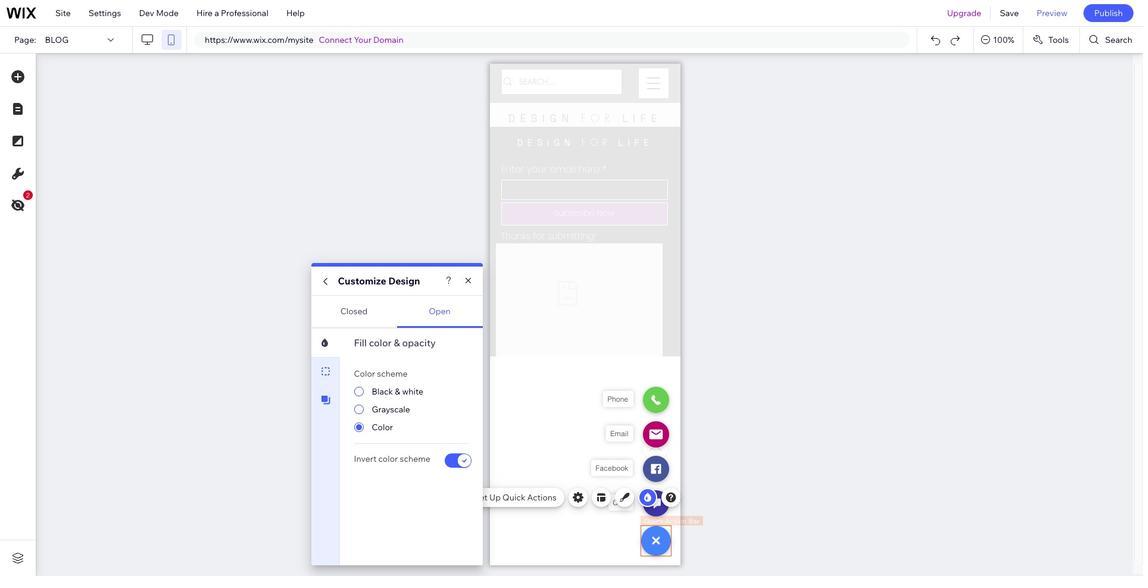 Task type: vqa. For each thing, say whether or not it's contained in the screenshot.
Advanced Settings
no



Task type: locate. For each thing, give the bounding box(es) containing it.
&
[[394, 337, 400, 349], [395, 387, 400, 397]]

color for color scheme
[[354, 369, 375, 379]]

color up black
[[354, 369, 375, 379]]

color right fill
[[369, 337, 392, 349]]

& left opacity
[[394, 337, 400, 349]]

publish button
[[1084, 4, 1134, 22]]

grayscale
[[372, 404, 410, 415]]

scheme
[[377, 369, 408, 379], [400, 454, 431, 465]]

dev mode
[[139, 8, 179, 18]]

professional
[[221, 8, 269, 18]]

quick
[[503, 493, 526, 503]]

search button
[[1081, 27, 1143, 53]]

1 vertical spatial &
[[395, 387, 400, 397]]

color for invert
[[379, 454, 398, 465]]

color
[[369, 337, 392, 349], [379, 454, 398, 465]]

preview
[[1037, 8, 1068, 18]]

0 vertical spatial scheme
[[377, 369, 408, 379]]

switch
[[443, 453, 474, 470]]

a
[[215, 8, 219, 18]]

color down grayscale
[[372, 422, 393, 433]]

0 vertical spatial color
[[369, 337, 392, 349]]

color right invert
[[379, 454, 398, 465]]

search
[[1106, 35, 1133, 45]]

color
[[354, 369, 375, 379], [372, 422, 393, 433]]

black
[[372, 387, 393, 397]]

save button
[[991, 0, 1028, 26]]

0 vertical spatial color
[[354, 369, 375, 379]]

hire
[[197, 8, 213, 18]]

scheme right invert
[[400, 454, 431, 465]]

& left white
[[395, 387, 400, 397]]

dev
[[139, 8, 154, 18]]

fill color & opacity
[[354, 337, 436, 349]]

opacity
[[402, 337, 436, 349]]

color for fill
[[369, 337, 392, 349]]

open
[[429, 306, 451, 317]]

1 vertical spatial color
[[372, 422, 393, 433]]

closed
[[340, 306, 368, 317]]

scheme up black & white
[[377, 369, 408, 379]]

https://www.wix.com/mysite
[[205, 35, 314, 45]]

1 vertical spatial color
[[379, 454, 398, 465]]

white
[[402, 387, 423, 397]]



Task type: describe. For each thing, give the bounding box(es) containing it.
100% button
[[974, 27, 1023, 53]]

invert color scheme
[[354, 454, 431, 465]]

publish
[[1095, 8, 1123, 18]]

help
[[286, 8, 305, 18]]

preview button
[[1028, 0, 1077, 26]]

1 vertical spatial scheme
[[400, 454, 431, 465]]

hire a professional
[[197, 8, 269, 18]]

0 vertical spatial &
[[394, 337, 400, 349]]

customize design
[[338, 275, 420, 287]]

set
[[474, 493, 488, 503]]

https://www.wix.com/mysite connect your domain
[[205, 35, 404, 45]]

settings
[[89, 8, 121, 18]]

your
[[354, 35, 372, 45]]

color for color
[[372, 422, 393, 433]]

fill
[[354, 337, 367, 349]]

actions
[[527, 493, 557, 503]]

100%
[[994, 35, 1015, 45]]

blog
[[45, 35, 69, 45]]

tools
[[1049, 35, 1069, 45]]

2 button
[[5, 191, 33, 218]]

save
[[1000, 8, 1019, 18]]

site
[[55, 8, 71, 18]]

domain
[[373, 35, 404, 45]]

invert
[[354, 454, 377, 465]]

up
[[490, 493, 501, 503]]

color scheme
[[354, 369, 408, 379]]

connect
[[319, 35, 352, 45]]

mode
[[156, 8, 179, 18]]

customize
[[338, 275, 386, 287]]

set up quick actions
[[474, 493, 557, 503]]

black & white
[[372, 387, 423, 397]]

design
[[389, 275, 420, 287]]

2
[[26, 192, 30, 199]]

tools button
[[1024, 27, 1080, 53]]

upgrade
[[947, 8, 982, 18]]



